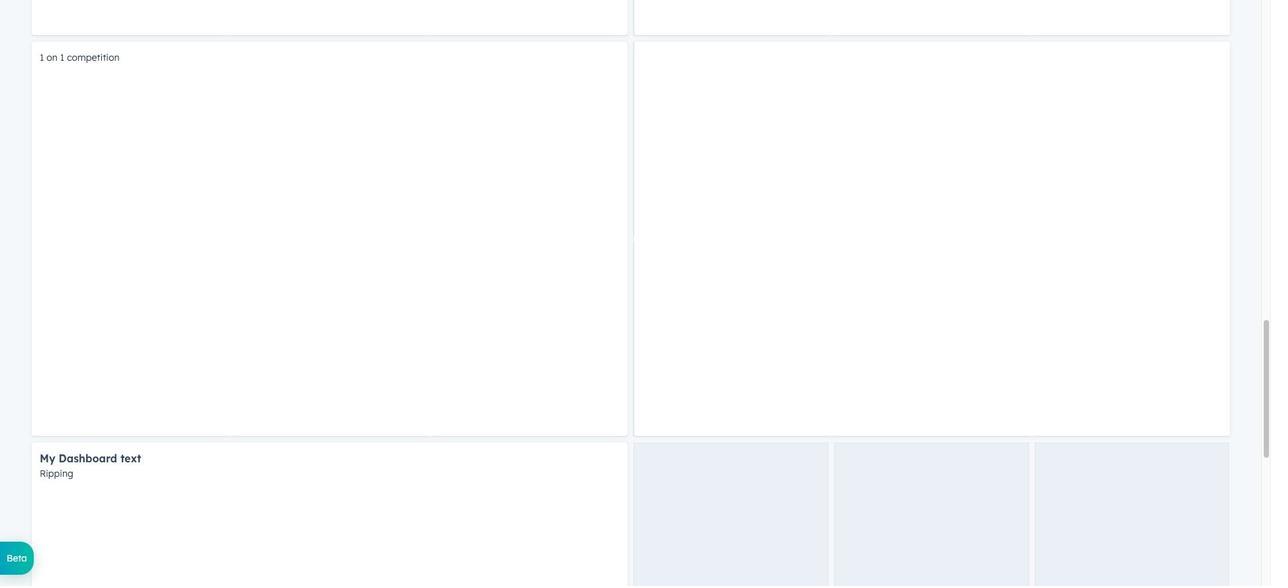 Task type: describe. For each thing, give the bounding box(es) containing it.
chat conversation totals by chatflow element
[[634, 0, 1230, 35]]

chat conversation closed totals by rep element
[[32, 0, 628, 35]]



Task type: vqa. For each thing, say whether or not it's contained in the screenshot.
Chat conversation closed totals by rep ELEMENT at the left
yes



Task type: locate. For each thing, give the bounding box(es) containing it.
my dashboard text element
[[32, 443, 628, 587]]



